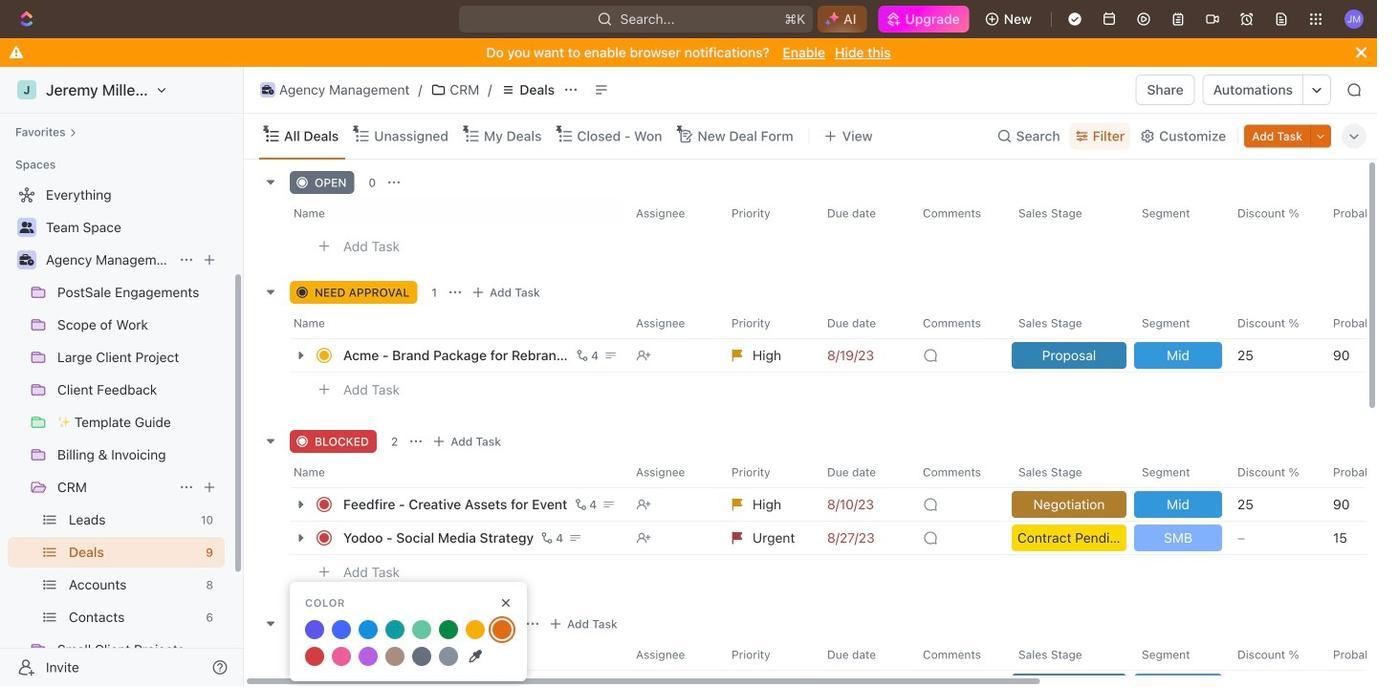 Task type: locate. For each thing, give the bounding box(es) containing it.
tree inside sidebar navigation
[[8, 180, 225, 687]]

tree
[[8, 180, 225, 687]]

color options list
[[301, 617, 516, 671]]

STATUS NAME field
[[298, 614, 467, 635]]



Task type: describe. For each thing, give the bounding box(es) containing it.
business time image
[[262, 85, 274, 95]]

sidebar navigation
[[0, 67, 244, 687]]

business time image
[[20, 255, 34, 266]]



Task type: vqa. For each thing, say whether or not it's contained in the screenshot.
on icon
no



